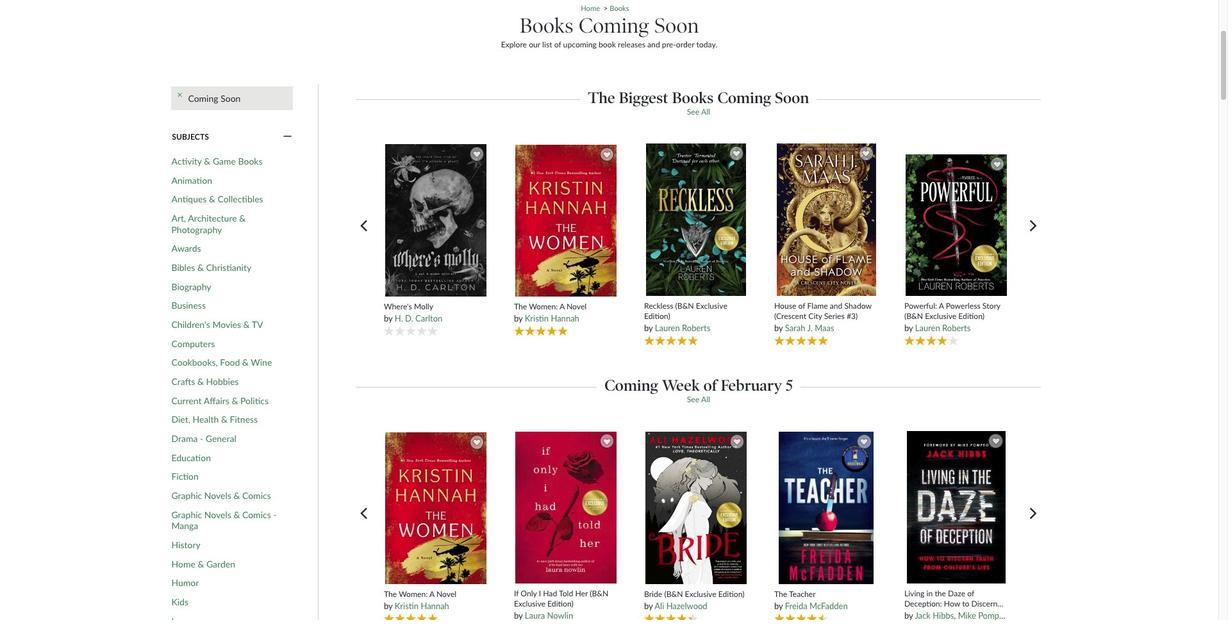 Task type: describe. For each thing, give the bounding box(es) containing it.
reckless (b&n exclusive edition) by lauren roberts
[[644, 301, 727, 333]]

crafts & hobbies
[[171, 376, 239, 387]]

and inside books coming soon explore our list of upcoming book releases and pre-order today.
[[647, 40, 660, 50]]

& up architecture
[[209, 194, 215, 205]]

discern
[[971, 599, 997, 609]]

(b&n inside "reckless (b&n exclusive edition) by lauren roberts"
[[675, 301, 694, 311]]

see all link for books
[[687, 107, 710, 116]]

a inside 'powerful: a powerless story (b&n exclusive edition) by lauren roberts'
[[939, 301, 944, 311]]

close modal image
[[178, 93, 182, 104]]

only
[[521, 589, 537, 599]]

education link
[[171, 452, 211, 464]]

city
[[808, 311, 822, 321]]

computers
[[171, 338, 215, 349]]

(b&n inside 'powerful: a powerless story (b&n exclusive edition) by lauren roberts'
[[904, 311, 923, 321]]

house of flame and shadow (crescent city series #3) link
[[774, 301, 878, 321]]

hannah for bottom kristin hannah link
[[421, 602, 449, 612]]

house of flame and shadow (crescent city series #3) image
[[776, 143, 877, 297]]

the women: a novel by kristin hannah for bottom kristin hannah link
[[384, 590, 457, 612]]

of inside books coming soon explore our list of upcoming book releases and pre-order today.
[[554, 40, 561, 50]]

pre-
[[662, 40, 676, 50]]

#3)
[[847, 311, 858, 321]]

roberts inside "reckless (b&n exclusive edition) by lauren roberts"
[[682, 323, 710, 333]]

biggest
[[619, 88, 668, 107]]

hannah for top kristin hannah link
[[551, 314, 579, 324]]

hazelwood
[[666, 602, 707, 612]]

books up books coming soon explore our list of upcoming book releases and pre-order today.
[[610, 4, 629, 12]]

culture's
[[943, 609, 973, 618]]

current affairs & politics link
[[171, 395, 269, 406]]

by inside house of flame and shadow (crescent city series #3) by sarah j. maas
[[774, 323, 783, 333]]

how
[[944, 599, 960, 609]]

coming inside the biggest books coming soon see all
[[717, 88, 771, 107]]

the women: a novel link for bottom kristin hannah link
[[384, 590, 488, 600]]

powerless
[[946, 301, 981, 311]]

coming week of february 5 see all
[[604, 376, 793, 404]]

list
[[542, 40, 552, 50]]

of inside living in the daze of deception: how to discern truth from culture's lies
[[967, 589, 974, 599]]

releases
[[618, 40, 645, 50]]

home & garden
[[171, 559, 235, 570]]

see for of
[[687, 395, 699, 404]]

photography
[[171, 224, 222, 235]]

upcoming
[[563, 40, 597, 50]]

diet, health & fitness
[[171, 414, 258, 425]]

graphic for graphic novels & comics - manga
[[171, 509, 202, 520]]

novel for bottom kristin hannah link
[[436, 590, 457, 599]]

by inside "reckless (b&n exclusive edition) by lauren roberts"
[[644, 323, 653, 333]]

current affairs & politics
[[171, 395, 269, 406]]

& right affairs
[[232, 395, 238, 406]]

house
[[774, 301, 796, 311]]

drama - general
[[171, 433, 236, 444]]

& inside 'art, architecture & photography'
[[239, 213, 246, 224]]

comics for graphic novels & comics - manga
[[242, 509, 271, 520]]

book
[[599, 40, 616, 50]]

coming soon link
[[188, 93, 241, 104]]

the for top kristin hannah link
[[514, 302, 527, 312]]

living
[[904, 589, 925, 599]]

books inside books coming soon explore our list of upcoming book releases and pre-order today.
[[520, 13, 573, 38]]

coming inside books coming soon explore our list of upcoming book releases and pre-order today.
[[579, 13, 649, 38]]

edition) inside if only i had told her (b&n exclusive edition)
[[547, 599, 574, 609]]

cookbooks, food & wine link
[[171, 357, 272, 368]]

living in the daze of deception: how to discern truth from culture's lies image
[[907, 431, 1006, 585]]

soon inside the biggest books coming soon see all
[[775, 88, 809, 107]]

february
[[721, 376, 782, 395]]

bride (b&n exclusive edition) image
[[645, 432, 748, 585]]

week
[[662, 376, 700, 395]]

subjects
[[172, 132, 209, 142]]

where's molly image
[[385, 144, 487, 297]]

home & garden link
[[171, 559, 235, 570]]

house of flame and shadow (crescent city series #3) by sarah j. maas
[[774, 301, 872, 333]]

see all link for of
[[687, 395, 710, 404]]

story
[[982, 301, 1000, 311]]

of inside house of flame and shadow (crescent city series #3) by sarah j. maas
[[798, 301, 805, 311]]

powerful: a powerless story (b&n exclusive edition) image
[[905, 154, 1008, 297]]

art, architecture & photography
[[171, 213, 246, 235]]

lauren inside 'powerful: a powerless story (b&n exclusive edition) by lauren roberts'
[[915, 323, 940, 333]]

crafts & hobbies link
[[171, 376, 239, 387]]

living in the daze of deception: how to discern truth from culture's lies
[[904, 589, 997, 618]]

politics
[[240, 395, 269, 406]]

the for bottom kristin hannah link
[[384, 590, 397, 599]]

0 horizontal spatial women:
[[399, 590, 428, 599]]

the for freida mcfadden link on the bottom right
[[774, 590, 787, 599]]

game
[[213, 156, 236, 167]]

graphic for graphic novels & comics
[[171, 490, 202, 501]]

home for home & garden
[[171, 559, 195, 570]]

collectibles
[[218, 194, 263, 205]]

& right crafts
[[197, 376, 204, 387]]

in
[[927, 589, 933, 599]]

drama - general link
[[171, 433, 236, 445]]

christianity
[[206, 262, 251, 273]]

see for books
[[687, 107, 699, 116]]

edition) inside 'powerful: a powerless story (b&n exclusive edition) by lauren roberts'
[[958, 311, 985, 321]]

freida
[[785, 602, 807, 612]]

books inside the biggest books coming soon see all
[[672, 88, 714, 107]]

all for books
[[701, 107, 710, 116]]

biography
[[171, 281, 211, 292]]

5
[[786, 376, 793, 395]]

sarah
[[785, 323, 805, 333]]

kristin for top kristin hannah link
[[525, 314, 549, 324]]

teacher
[[789, 590, 816, 599]]

powerful: a powerless story (b&n exclusive edition) link
[[904, 301, 1009, 321]]

graphic novels & comics - manga link
[[171, 509, 278, 532]]

series
[[824, 311, 845, 321]]

the
[[935, 589, 946, 599]]

architecture
[[188, 213, 237, 224]]

home link
[[581, 4, 600, 12]]

the biggest books coming soon see all
[[588, 88, 809, 116]]

powerful:
[[904, 301, 937, 311]]

exclusive inside if only i had told her (b&n exclusive edition)
[[514, 599, 545, 609]]

diet,
[[171, 414, 190, 425]]

today.
[[696, 40, 717, 50]]

activity & game books link
[[171, 156, 262, 167]]

minus image
[[283, 131, 292, 143]]

bride (b&n exclusive edition) link
[[644, 590, 748, 600]]

graphic novels & comics
[[171, 490, 271, 501]]

freida mcfadden link
[[785, 602, 848, 612]]

- inside graphic novels & comics - manga
[[273, 509, 277, 520]]

the teacher image
[[778, 431, 875, 585]]

explore
[[501, 40, 527, 50]]

roberts inside 'powerful: a powerless story (b&n exclusive edition) by lauren roberts'
[[942, 323, 971, 333]]

deception:
[[904, 599, 942, 609]]

lauren roberts link for lauren
[[655, 323, 710, 333]]

awards link
[[171, 243, 201, 254]]

novels for graphic novels & comics - manga
[[204, 509, 231, 520]]

(b&n inside if only i had told her (b&n exclusive edition)
[[590, 589, 608, 599]]

0 vertical spatial women:
[[529, 302, 558, 312]]

books coming soon explore our list of upcoming book releases and pre-order today.
[[501, 13, 717, 50]]

the teacher link
[[774, 590, 878, 600]]

current
[[171, 395, 202, 406]]

h. d. carlton link
[[395, 314, 442, 324]]

if only i had told her (b&n exclusive edition) image
[[515, 431, 617, 585]]

the teacher by freida mcfadden
[[774, 590, 848, 612]]

reckless (b&n exclusive edition) image
[[646, 143, 747, 297]]

kids
[[171, 597, 188, 608]]

kristin for bottom kristin hannah link
[[395, 602, 419, 612]]

bride
[[644, 590, 662, 599]]

bibles & christianity
[[171, 262, 251, 273]]

bibles
[[171, 262, 195, 273]]

computers link
[[171, 338, 215, 349]]

and inside house of flame and shadow (crescent city series #3) by sarah j. maas
[[830, 301, 843, 311]]

garden
[[206, 559, 235, 570]]



Task type: locate. For each thing, give the bounding box(es) containing it.
1 horizontal spatial the women: a novel image
[[515, 144, 617, 297]]

awards
[[171, 243, 201, 254]]

0 vertical spatial novel
[[567, 302, 587, 312]]

1 vertical spatial novels
[[204, 509, 231, 520]]

our
[[529, 40, 540, 50]]

manga
[[171, 521, 198, 531]]

graphic up manga
[[171, 509, 202, 520]]

(b&n right her
[[590, 589, 608, 599]]

1 vertical spatial the women: a novel link
[[384, 590, 488, 600]]

roberts down reckless (b&n exclusive edition) link
[[682, 323, 710, 333]]

cookbooks,
[[171, 357, 218, 368]]

0 vertical spatial see all link
[[687, 107, 710, 116]]

by
[[384, 314, 393, 324], [514, 314, 523, 324], [644, 323, 653, 333], [774, 323, 783, 333], [904, 323, 913, 333], [384, 602, 393, 612], [644, 602, 653, 612], [774, 602, 783, 612]]

(b&n inside bride (b&n exclusive edition) by ali hazelwood
[[664, 590, 683, 599]]

edition)
[[644, 311, 670, 321], [958, 311, 985, 321], [718, 590, 745, 599], [547, 599, 574, 609]]

& left garden
[[198, 559, 204, 570]]

1 vertical spatial and
[[830, 301, 843, 311]]

0 vertical spatial the women: a novel link
[[514, 302, 618, 312]]

see all link
[[687, 107, 710, 116], [687, 395, 710, 404]]

biography link
[[171, 281, 211, 292]]

all for of
[[701, 395, 710, 404]]

a for bottom kristin hannah link
[[429, 590, 434, 599]]

0 vertical spatial and
[[647, 40, 660, 50]]

sarah j. maas link
[[785, 323, 834, 333]]

0 vertical spatial kristin hannah link
[[525, 314, 579, 324]]

1 roberts from the left
[[682, 323, 710, 333]]

(b&n right reckless
[[675, 301, 694, 311]]

see inside the biggest books coming soon see all
[[687, 107, 699, 116]]

0 horizontal spatial and
[[647, 40, 660, 50]]

novels inside graphic novels & comics link
[[204, 490, 231, 501]]

comics down graphic novels & comics link
[[242, 509, 271, 520]]

exclusive up hazelwood
[[685, 590, 716, 599]]

edition) inside "reckless (b&n exclusive edition) by lauren roberts"
[[644, 311, 670, 321]]

education
[[171, 452, 211, 463]]

molly
[[414, 302, 433, 312]]

1 vertical spatial kristin hannah link
[[395, 602, 449, 612]]

0 vertical spatial hannah
[[551, 314, 579, 324]]

1 vertical spatial home
[[171, 559, 195, 570]]

novels for graphic novels & comics
[[204, 490, 231, 501]]

& left game
[[204, 156, 210, 167]]

0 horizontal spatial soon
[[221, 93, 241, 104]]

2 see from the top
[[687, 395, 699, 404]]

by inside the teacher by freida mcfadden
[[774, 602, 783, 612]]

had
[[543, 589, 557, 599]]

0 vertical spatial the women: a novel by kristin hannah
[[514, 302, 587, 324]]

coming inside coming week of february 5 see all
[[604, 376, 658, 395]]

history
[[171, 540, 200, 551]]

1 novels from the top
[[204, 490, 231, 501]]

1 vertical spatial women:
[[399, 590, 428, 599]]

fitness
[[230, 414, 258, 425]]

of up to at the right of the page
[[967, 589, 974, 599]]

lauren
[[655, 323, 680, 333], [915, 323, 940, 333]]

2 horizontal spatial a
[[939, 301, 944, 311]]

1 vertical spatial comics
[[242, 509, 271, 520]]

1 graphic from the top
[[171, 490, 202, 501]]

daze
[[948, 589, 965, 599]]

0 horizontal spatial lauren
[[655, 323, 680, 333]]

novels down graphic novels & comics link
[[204, 509, 231, 520]]

roberts down powerful: a powerless story (b&n exclusive edition) link
[[942, 323, 971, 333]]

1 horizontal spatial a
[[560, 302, 565, 312]]

(b&n up ali hazelwood link
[[664, 590, 683, 599]]

exclusive inside "reckless (b&n exclusive edition) by lauren roberts"
[[696, 301, 727, 311]]

exclusive down only
[[514, 599, 545, 609]]

see inside coming week of february 5 see all
[[687, 395, 699, 404]]

art, architecture & photography link
[[171, 213, 278, 235]]

1 horizontal spatial lauren roberts link
[[915, 323, 971, 333]]

lauren roberts link down reckless (b&n exclusive edition) link
[[655, 323, 710, 333]]

humor link
[[171, 578, 199, 589]]

coming
[[579, 13, 649, 38], [717, 88, 771, 107], [188, 93, 218, 104], [604, 376, 658, 395]]

wine
[[251, 357, 272, 368]]

1 vertical spatial kristin
[[395, 602, 419, 612]]

if only i had told her (b&n exclusive edition)
[[514, 589, 608, 609]]

books inside activity & game books link
[[238, 156, 262, 167]]

maas
[[815, 323, 834, 333]]

the women: a novel by kristin hannah for top kristin hannah link
[[514, 302, 587, 324]]

1 horizontal spatial kristin hannah link
[[525, 314, 579, 324]]

2 all from the top
[[701, 395, 710, 404]]

graphic inside graphic novels & comics - manga
[[171, 509, 202, 520]]

books right game
[[238, 156, 262, 167]]

1 vertical spatial novel
[[436, 590, 457, 599]]

0 horizontal spatial the women: a novel link
[[384, 590, 488, 600]]

by inside 'powerful: a powerless story (b&n exclusive edition) by lauren roberts'
[[904, 323, 913, 333]]

comics up the graphic novels & comics - manga link
[[242, 490, 271, 501]]

h.
[[395, 314, 403, 324]]

2 lauren roberts link from the left
[[915, 323, 971, 333]]

the women: a novel image
[[515, 144, 617, 297], [385, 432, 487, 585]]

the women: a novel image for bottom kristin hannah link
[[385, 432, 487, 585]]

by inside bride (b&n exclusive edition) by ali hazelwood
[[644, 602, 653, 612]]

novel for top kristin hannah link
[[567, 302, 587, 312]]

of right list
[[554, 40, 561, 50]]

(b&n
[[675, 301, 694, 311], [904, 311, 923, 321], [590, 589, 608, 599], [664, 590, 683, 599]]

& down graphic novels & comics link
[[234, 509, 240, 520]]

and up "series"
[[830, 301, 843, 311]]

drama
[[171, 433, 198, 444]]

from
[[924, 609, 941, 618]]

novels
[[204, 490, 231, 501], [204, 509, 231, 520]]

ali
[[655, 602, 664, 612]]

her
[[575, 589, 588, 599]]

where's
[[384, 302, 412, 312]]

2 novels from the top
[[204, 509, 231, 520]]

2 horizontal spatial soon
[[775, 88, 809, 107]]

& down collectibles
[[239, 213, 246, 224]]

0 horizontal spatial a
[[429, 590, 434, 599]]

0 horizontal spatial the women: a novel image
[[385, 432, 487, 585]]

graphic down fiction "link"
[[171, 490, 202, 501]]

1 vertical spatial the women: a novel image
[[385, 432, 487, 585]]

graphic novels & comics - manga
[[171, 509, 277, 531]]

& right health
[[221, 414, 228, 425]]

1 vertical spatial graphic
[[171, 509, 202, 520]]

to
[[962, 599, 969, 609]]

novels inside graphic novels & comics - manga
[[204, 509, 231, 520]]

& right food
[[242, 357, 249, 368]]

all inside coming week of february 5 see all
[[701, 395, 710, 404]]

1 comics from the top
[[242, 490, 271, 501]]

the women: a novel link
[[514, 302, 618, 312], [384, 590, 488, 600]]

1 vertical spatial hannah
[[421, 602, 449, 612]]

1 horizontal spatial novel
[[567, 302, 587, 312]]

of
[[554, 40, 561, 50], [798, 301, 805, 311], [704, 376, 717, 395], [967, 589, 974, 599]]

0 horizontal spatial roberts
[[682, 323, 710, 333]]

comics for graphic novels & comics
[[242, 490, 271, 501]]

0 vertical spatial see
[[687, 107, 699, 116]]

(b&n down powerful: at the right
[[904, 311, 923, 321]]

0 vertical spatial home
[[581, 4, 600, 12]]

0 horizontal spatial the women: a novel by kristin hannah
[[384, 590, 457, 612]]

0 horizontal spatial kristin hannah link
[[395, 602, 449, 612]]

2 lauren from the left
[[915, 323, 940, 333]]

edition) inside bride (b&n exclusive edition) by ali hazelwood
[[718, 590, 745, 599]]

home for home
[[581, 4, 600, 12]]

the women: a novel link for top kristin hannah link
[[514, 302, 618, 312]]

0 horizontal spatial novel
[[436, 590, 457, 599]]

0 vertical spatial graphic
[[171, 490, 202, 501]]

children's
[[171, 319, 210, 330]]

1 vertical spatial see all link
[[687, 395, 710, 404]]

i
[[539, 589, 541, 599]]

of up (crescent
[[798, 301, 805, 311]]

flame
[[807, 301, 828, 311]]

exclusive inside 'powerful: a powerless story (b&n exclusive edition) by lauren roberts'
[[925, 311, 956, 321]]

tv
[[252, 319, 263, 330]]

lauren roberts link for exclusive
[[915, 323, 971, 333]]

of inside coming week of february 5 see all
[[704, 376, 717, 395]]

coming soon
[[188, 93, 241, 104]]

activity & game books
[[171, 156, 262, 167]]

a for top kristin hannah link
[[560, 302, 565, 312]]

children's movies & tv
[[171, 319, 263, 330]]

antiques
[[171, 194, 207, 205]]

1 horizontal spatial the women: a novel link
[[514, 302, 618, 312]]

1 horizontal spatial kristin
[[525, 314, 549, 324]]

children's movies & tv link
[[171, 319, 263, 330]]

humor
[[171, 578, 199, 589]]

the women: a novel image for top kristin hannah link
[[515, 144, 617, 297]]

1 all from the top
[[701, 107, 710, 116]]

books right biggest
[[672, 88, 714, 107]]

antiques & collectibles link
[[171, 194, 263, 205]]

0 vertical spatial kristin
[[525, 314, 549, 324]]

1 horizontal spatial the women: a novel by kristin hannah
[[514, 302, 587, 324]]

2 roberts from the left
[[942, 323, 971, 333]]

lauren inside "reckless (b&n exclusive edition) by lauren roberts"
[[655, 323, 680, 333]]

lauren roberts link
[[655, 323, 710, 333], [915, 323, 971, 333]]

home left books link
[[581, 4, 600, 12]]

animation
[[171, 175, 212, 186]]

0 vertical spatial all
[[701, 107, 710, 116]]

& right bibles
[[197, 262, 204, 273]]

0 vertical spatial the women: a novel image
[[515, 144, 617, 297]]

& left tv
[[243, 319, 250, 330]]

hannah
[[551, 314, 579, 324], [421, 602, 449, 612]]

2 see all link from the top
[[687, 395, 710, 404]]

soon inside books coming soon explore our list of upcoming book releases and pre-order today.
[[654, 13, 699, 38]]

0 horizontal spatial -
[[200, 433, 203, 444]]

0 horizontal spatial home
[[171, 559, 195, 570]]

crafts
[[171, 376, 195, 387]]

1 horizontal spatial hannah
[[551, 314, 579, 324]]

novels up graphic novels & comics - manga
[[204, 490, 231, 501]]

2 comics from the top
[[242, 509, 271, 520]]

1 horizontal spatial -
[[273, 509, 277, 520]]

living in the daze of deception: how to discern truth from culture's lies link
[[904, 589, 1009, 618]]

1 horizontal spatial women:
[[529, 302, 558, 312]]

lauren roberts link down powerful: a powerless story (b&n exclusive edition) link
[[915, 323, 971, 333]]

1 horizontal spatial lauren
[[915, 323, 940, 333]]

bride (b&n exclusive edition) by ali hazelwood
[[644, 590, 745, 612]]

soon
[[654, 13, 699, 38], [775, 88, 809, 107], [221, 93, 241, 104]]

1 lauren from the left
[[655, 323, 680, 333]]

0 horizontal spatial lauren roberts link
[[655, 323, 710, 333]]

lauren down reckless
[[655, 323, 680, 333]]

& up the graphic novels & comics - manga link
[[234, 490, 240, 501]]

and left pre-
[[647, 40, 660, 50]]

1 horizontal spatial home
[[581, 4, 600, 12]]

of right week
[[704, 376, 717, 395]]

exclusive right reckless
[[696, 301, 727, 311]]

1 vertical spatial the women: a novel by kristin hannah
[[384, 590, 457, 612]]

0 vertical spatial novels
[[204, 490, 231, 501]]

exclusive down powerful: at the right
[[925, 311, 956, 321]]

food
[[220, 357, 240, 368]]

lauren down powerful: at the right
[[915, 323, 940, 333]]

the inside the biggest books coming soon see all
[[588, 88, 615, 107]]

see
[[687, 107, 699, 116], [687, 395, 699, 404]]

1 horizontal spatial soon
[[654, 13, 699, 38]]

0 vertical spatial -
[[200, 433, 203, 444]]

& inside graphic novels & comics - manga
[[234, 509, 240, 520]]

1 see all link from the top
[[687, 107, 710, 116]]

cookbooks, food & wine
[[171, 357, 272, 368]]

1 horizontal spatial and
[[830, 301, 843, 311]]

all inside the biggest books coming soon see all
[[701, 107, 710, 116]]

1 see from the top
[[687, 107, 699, 116]]

- inside "link"
[[200, 433, 203, 444]]

by inside where's molly by h. d. carlton
[[384, 314, 393, 324]]

if only i had told her (b&n exclusive edition) link
[[514, 589, 618, 609]]

1 vertical spatial all
[[701, 395, 710, 404]]

j.
[[807, 323, 813, 333]]

0 horizontal spatial hannah
[[421, 602, 449, 612]]

0 horizontal spatial kristin
[[395, 602, 419, 612]]

comics inside graphic novels & comics - manga
[[242, 509, 271, 520]]

exclusive inside bride (b&n exclusive edition) by ali hazelwood
[[685, 590, 716, 599]]

0 vertical spatial comics
[[242, 490, 271, 501]]

mcfadden
[[810, 602, 848, 612]]

1 lauren roberts link from the left
[[655, 323, 710, 333]]

the women: a novel by kristin hannah
[[514, 302, 587, 324], [384, 590, 457, 612]]

exclusive
[[696, 301, 727, 311], [925, 311, 956, 321], [685, 590, 716, 599], [514, 599, 545, 609]]

the inside the teacher by freida mcfadden
[[774, 590, 787, 599]]

home down history link at the left bottom
[[171, 559, 195, 570]]

reckless
[[644, 301, 673, 311]]

1 horizontal spatial roberts
[[942, 323, 971, 333]]

1 vertical spatial see
[[687, 395, 699, 404]]

1 vertical spatial -
[[273, 509, 277, 520]]

books up list
[[520, 13, 573, 38]]

2 graphic from the top
[[171, 509, 202, 520]]

(crescent
[[774, 311, 806, 321]]



Task type: vqa. For each thing, say whether or not it's contained in the screenshot.
the A
yes



